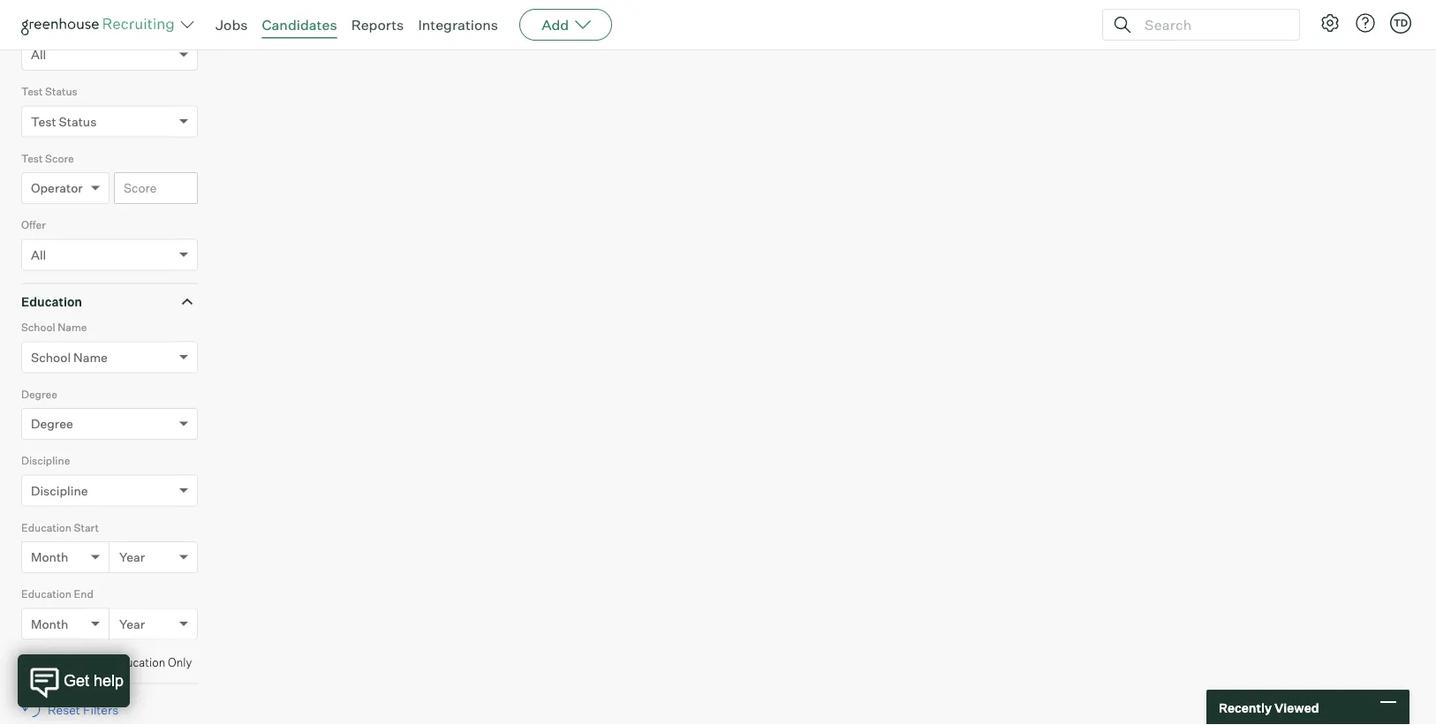 Task type: describe. For each thing, give the bounding box(es) containing it.
1 vertical spatial school name
[[31, 349, 108, 365]]

jobs link
[[216, 16, 248, 34]]

status for all
[[78, 18, 111, 32]]

1 vertical spatial test
[[31, 114, 56, 129]]

education for education start
[[21, 521, 72, 534]]

Search text field
[[1140, 12, 1283, 38]]

Most Recent Education Only checkbox
[[25, 655, 36, 667]]

integrations
[[418, 16, 498, 34]]

month for end
[[31, 616, 68, 632]]

Score number field
[[114, 172, 198, 204]]

integrations link
[[418, 16, 498, 34]]

0 vertical spatial name
[[58, 321, 87, 334]]

test score
[[21, 152, 74, 165]]

education end
[[21, 588, 93, 601]]

1 vertical spatial name
[[73, 349, 108, 365]]

candidates link
[[262, 16, 337, 34]]

0 vertical spatial school name
[[21, 321, 87, 334]]

add button
[[519, 9, 612, 41]]

most
[[43, 655, 70, 669]]

add
[[542, 16, 569, 34]]

all for offer
[[31, 247, 46, 262]]

end
[[74, 588, 93, 601]]

reset
[[48, 702, 80, 717]]

0 vertical spatial degree
[[21, 387, 57, 401]]

education left only
[[112, 655, 165, 669]]

test for test status
[[21, 85, 43, 98]]

test status element
[[21, 83, 198, 150]]

1 vertical spatial test status
[[31, 114, 97, 129]]

reports link
[[351, 16, 404, 34]]

education for education
[[21, 294, 82, 309]]

recently
[[1219, 700, 1272, 715]]

availability status
[[21, 18, 111, 32]]

most recent education only
[[43, 655, 192, 669]]

school name element
[[21, 319, 198, 386]]

1 vertical spatial discipline
[[31, 483, 88, 498]]

0 vertical spatial test status
[[21, 85, 78, 98]]



Task type: locate. For each thing, give the bounding box(es) containing it.
degree up "discipline" element
[[31, 416, 73, 432]]

filters
[[83, 702, 119, 717]]

all
[[31, 47, 46, 62], [31, 247, 46, 262]]

0 vertical spatial school
[[21, 321, 55, 334]]

all down offer
[[31, 247, 46, 262]]

0 vertical spatial all
[[31, 47, 46, 62]]

greenhouse recruiting image
[[21, 14, 180, 35]]

score
[[45, 152, 74, 165]]

td button
[[1387, 9, 1415, 37]]

0 vertical spatial month
[[31, 550, 68, 565]]

1 vertical spatial school
[[31, 349, 71, 365]]

offer
[[21, 218, 46, 232]]

availability status element
[[21, 17, 198, 83]]

all inside offer element
[[31, 247, 46, 262]]

0 vertical spatial test
[[21, 85, 43, 98]]

availability
[[21, 18, 76, 32]]

recently viewed
[[1219, 700, 1319, 715]]

1 vertical spatial all
[[31, 247, 46, 262]]

2 month from the top
[[31, 616, 68, 632]]

1 vertical spatial status
[[45, 85, 78, 98]]

0 vertical spatial year
[[119, 550, 145, 565]]

year for education start
[[119, 550, 145, 565]]

year down "discipline" element
[[119, 550, 145, 565]]

name
[[58, 321, 87, 334], [73, 349, 108, 365]]

2 year from the top
[[119, 616, 145, 632]]

2 vertical spatial test
[[21, 152, 43, 165]]

1 year from the top
[[119, 550, 145, 565]]

td
[[1394, 17, 1408, 29]]

1 vertical spatial month
[[31, 616, 68, 632]]

status
[[78, 18, 111, 32], [45, 85, 78, 98], [59, 114, 97, 129]]

month for start
[[31, 550, 68, 565]]

only
[[168, 655, 192, 669]]

school name
[[21, 321, 87, 334], [31, 349, 108, 365]]

recent
[[72, 655, 110, 669]]

jobs
[[216, 16, 248, 34]]

name up the degree "element" on the left bottom of page
[[73, 349, 108, 365]]

month
[[31, 550, 68, 565], [31, 616, 68, 632]]

all for availability status
[[31, 47, 46, 62]]

test status down availability
[[21, 85, 78, 98]]

month down "education start"
[[31, 550, 68, 565]]

interviewer element
[[21, 0, 198, 17]]

reset filters
[[48, 702, 119, 717]]

education for education end
[[21, 588, 72, 601]]

1 all from the top
[[31, 47, 46, 62]]

1 month from the top
[[31, 550, 68, 565]]

education start
[[21, 521, 99, 534]]

all down availability
[[31, 47, 46, 62]]

education up the school name element
[[21, 294, 82, 309]]

all inside availability status element
[[31, 47, 46, 62]]

status down availability status element
[[45, 85, 78, 98]]

candidates
[[262, 16, 337, 34]]

configure image
[[1320, 12, 1341, 34]]

year
[[119, 550, 145, 565], [119, 616, 145, 632]]

1 vertical spatial degree
[[31, 416, 73, 432]]

discipline
[[21, 454, 70, 467], [31, 483, 88, 498]]

year up most recent education only
[[119, 616, 145, 632]]

degree
[[21, 387, 57, 401], [31, 416, 73, 432]]

status for test status
[[45, 85, 78, 98]]

offer element
[[21, 217, 198, 283]]

test status
[[21, 85, 78, 98], [31, 114, 97, 129]]

test
[[21, 85, 43, 98], [31, 114, 56, 129], [21, 152, 43, 165]]

school
[[21, 321, 55, 334], [31, 349, 71, 365]]

discipline element
[[21, 452, 198, 519]]

status down interviewer element
[[78, 18, 111, 32]]

year for education end
[[119, 616, 145, 632]]

operator
[[31, 180, 83, 196]]

2 all from the top
[[31, 247, 46, 262]]

month down education end
[[31, 616, 68, 632]]

reports
[[351, 16, 404, 34]]

test status up the score
[[31, 114, 97, 129]]

viewed
[[1274, 700, 1319, 715]]

degree down the school name element
[[21, 387, 57, 401]]

reset filters button
[[21, 693, 127, 725]]

0 vertical spatial status
[[78, 18, 111, 32]]

0 vertical spatial discipline
[[21, 454, 70, 467]]

name down offer element
[[58, 321, 87, 334]]

1 vertical spatial year
[[119, 616, 145, 632]]

2 vertical spatial status
[[59, 114, 97, 129]]

degree element
[[21, 386, 198, 452]]

education left end
[[21, 588, 72, 601]]

education
[[21, 294, 82, 309], [21, 521, 72, 534], [21, 588, 72, 601], [112, 655, 165, 669]]

td button
[[1390, 12, 1411, 34]]

test for operator
[[21, 152, 43, 165]]

education left start
[[21, 521, 72, 534]]

start
[[74, 521, 99, 534]]

status up the score
[[59, 114, 97, 129]]



Task type: vqa. For each thing, say whether or not it's contained in the screenshot.
Most Recent Education Only
yes



